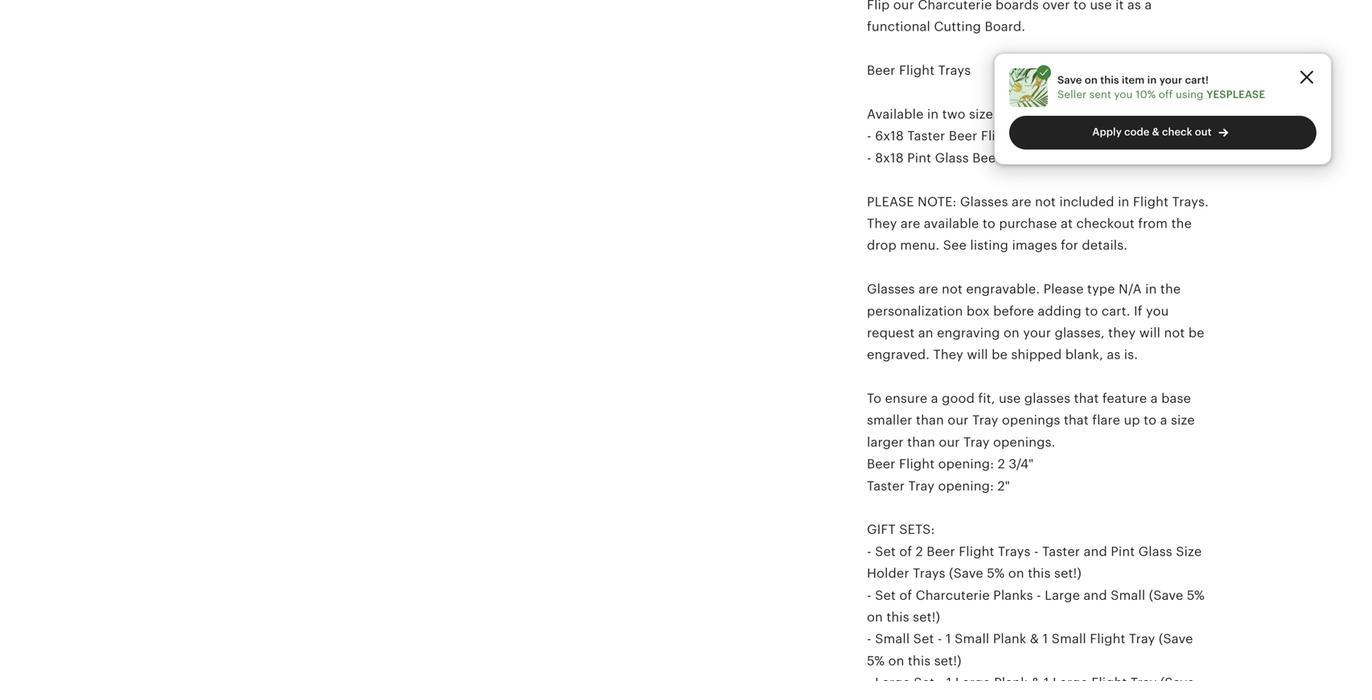 Task type: vqa. For each thing, say whether or not it's contained in the screenshot.
bottom Service
no



Task type: locate. For each thing, give the bounding box(es) containing it.
0 vertical spatial our
[[894, 0, 915, 12]]

2 down "sets:"
[[916, 545, 923, 559]]

taster inside to ensure a good fit, use glasses that feature a base smaller than our tray openings that flare up to a size larger than our tray openings. beer flight opening: 2 3/4" taster tray opening: 2"
[[867, 479, 905, 493]]

not up the purchase
[[1035, 195, 1056, 209]]

1 vertical spatial 2
[[916, 545, 923, 559]]

1 horizontal spatial as
[[1128, 0, 1142, 12]]

use
[[1090, 0, 1112, 12], [999, 391, 1021, 406]]

in inside available in two sizes: - 6x18 taster beer flight tray - 8x18 pint glass beer flight tray
[[928, 107, 939, 121]]

to right up
[[1144, 413, 1157, 428]]

glass for size
[[1139, 545, 1173, 559]]

1 horizontal spatial not
[[1035, 195, 1056, 209]]

0 horizontal spatial &
[[1030, 632, 1040, 647]]

are
[[1012, 195, 1032, 209], [901, 216, 921, 231], [919, 282, 939, 297]]

planks
[[994, 588, 1034, 603]]

1 of from the top
[[900, 545, 913, 559]]

of down "sets:"
[[900, 545, 913, 559]]

-
[[867, 129, 872, 143], [867, 151, 872, 165], [867, 545, 872, 559], [1035, 545, 1039, 559], [867, 588, 872, 603], [1037, 588, 1042, 603], [867, 632, 872, 647], [938, 632, 943, 647]]

the right n/a
[[1161, 282, 1181, 297]]

0 vertical spatial your
[[1160, 74, 1183, 86]]

a right the it
[[1145, 0, 1152, 12]]

are up the personalization
[[919, 282, 939, 297]]

1
[[946, 632, 952, 647], [1043, 632, 1048, 647]]

use right fit,
[[999, 391, 1021, 406]]

taster up large
[[1043, 545, 1081, 559]]

1 vertical spatial charcuterie
[[916, 588, 990, 603]]

0 horizontal spatial pint
[[908, 151, 932, 165]]

flip our charcuterie boards over to use it as a functional cutting board.
[[867, 0, 1152, 34]]

0 vertical spatial glasses
[[961, 195, 1009, 209]]

request
[[867, 326, 915, 340]]

1 vertical spatial glass
[[1139, 545, 1173, 559]]

beer inside 'gift sets: - set of 2 beer flight trays - taster and pint glass size holder trays (save 5% on this set!) - set of charcuterie planks - large and small (save 5% on this set!) - small set - 1 small plank & 1 small flight tray (save 5% on this set!)'
[[927, 545, 956, 559]]

1 horizontal spatial taster
[[908, 129, 946, 143]]

0 horizontal spatial 2
[[916, 545, 923, 559]]

to inside the flip our charcuterie boards over to use it as a functional cutting board.
[[1074, 0, 1087, 12]]

opening: left 3/4"
[[939, 457, 995, 472]]

using
[[1176, 89, 1204, 101]]

2 horizontal spatial not
[[1165, 326, 1185, 340]]

0 vertical spatial glass
[[935, 151, 969, 165]]

0 vertical spatial be
[[1189, 326, 1205, 340]]

0 horizontal spatial be
[[992, 348, 1008, 362]]

flight inside to ensure a good fit, use glasses that feature a base smaller than our tray openings that flare up to a size larger than our tray openings. beer flight opening: 2 3/4" taster tray opening: 2"
[[899, 457, 935, 472]]

pint left size
[[1111, 545, 1135, 559]]

you right if
[[1146, 304, 1169, 318]]

0 horizontal spatial 1
[[946, 632, 952, 647]]

0 horizontal spatial glasses
[[867, 282, 915, 297]]

menu.
[[901, 238, 940, 253]]

glass down two at top right
[[935, 151, 969, 165]]

0 horizontal spatial will
[[967, 348, 989, 362]]

beer down two at top right
[[949, 129, 978, 143]]

2 left 3/4"
[[998, 457, 1005, 472]]

your up shipped
[[1024, 326, 1052, 340]]

1 vertical spatial (save
[[1149, 588, 1184, 603]]

1 horizontal spatial will
[[1140, 326, 1161, 340]]

1 vertical spatial set
[[875, 588, 896, 603]]

10%
[[1136, 89, 1156, 101]]

1 horizontal spatial be
[[1189, 326, 1205, 340]]

0 vertical spatial opening:
[[939, 457, 995, 472]]

2 vertical spatial not
[[1165, 326, 1185, 340]]

as inside glasses are not engravable. please type n/a in the personalization box before adding to cart. if you request an engraving on your glasses, they will not be engraved. they will be shipped blank, as is.
[[1107, 348, 1121, 362]]

flare
[[1093, 413, 1121, 428]]

good
[[942, 391, 975, 406]]

openings
[[1002, 413, 1061, 428]]

0 vertical spatial that
[[1074, 391, 1099, 406]]

1 vertical spatial &
[[1030, 632, 1040, 647]]

0 vertical spatial of
[[900, 545, 913, 559]]

1 vertical spatial as
[[1107, 348, 1121, 362]]

cart.
[[1102, 304, 1131, 318]]

charcuterie
[[918, 0, 992, 12], [916, 588, 990, 603]]

than
[[916, 413, 944, 428], [908, 435, 936, 450]]

included
[[1060, 195, 1115, 209]]

6x18
[[875, 129, 904, 143]]

trays up two at top right
[[939, 63, 971, 78]]

1 left plank
[[946, 632, 952, 647]]

1 vertical spatial than
[[908, 435, 936, 450]]

be up base
[[1189, 326, 1205, 340]]

in
[[1148, 74, 1157, 86], [928, 107, 939, 121], [1118, 195, 1130, 209], [1146, 282, 1157, 297]]

1 vertical spatial our
[[948, 413, 969, 428]]

beer
[[867, 63, 896, 78], [949, 129, 978, 143], [973, 151, 1001, 165], [867, 457, 896, 472], [927, 545, 956, 559]]

glasses up the personalization
[[867, 282, 915, 297]]

trays.
[[1173, 195, 1209, 209]]

not up the personalization
[[942, 282, 963, 297]]

in inside save on this item in your cart! seller sent you 10% off using yesplease
[[1148, 74, 1157, 86]]

2 horizontal spatial 5%
[[1187, 588, 1205, 603]]

&
[[1152, 126, 1160, 138], [1030, 632, 1040, 647]]

0 vertical spatial charcuterie
[[918, 0, 992, 12]]

a inside the flip our charcuterie boards over to use it as a functional cutting board.
[[1145, 0, 1152, 12]]

1 horizontal spatial they
[[934, 348, 964, 362]]

than down ensure
[[916, 413, 944, 428]]

glasses
[[961, 195, 1009, 209], [867, 282, 915, 297]]

that
[[1074, 391, 1099, 406], [1064, 413, 1089, 428]]

on
[[1085, 74, 1098, 86], [1004, 326, 1020, 340], [1009, 566, 1025, 581], [867, 610, 883, 625], [889, 654, 905, 668]]

large
[[1045, 588, 1080, 603]]

beer down sizes:
[[973, 151, 1001, 165]]

they inside please note: glasses are not included in flight trays. they are available to purchase at checkout from the drop menu. see listing images for details.
[[867, 216, 897, 231]]

1 vertical spatial you
[[1146, 304, 1169, 318]]

the inside please note: glasses are not included in flight trays. they are available to purchase at checkout from the drop menu. see listing images for details.
[[1172, 216, 1192, 231]]

see
[[943, 238, 967, 253]]

to down type
[[1086, 304, 1098, 318]]

available
[[867, 107, 924, 121]]

on inside glasses are not engravable. please type n/a in the personalization box before adding to cart. if you request an engraving on your glasses, they will not be engraved. they will be shipped blank, as is.
[[1004, 326, 1020, 340]]

1 horizontal spatial your
[[1160, 74, 1183, 86]]

& right plank
[[1030, 632, 1040, 647]]

flip
[[867, 0, 890, 12]]

0 horizontal spatial taster
[[867, 479, 905, 493]]

the down trays.
[[1172, 216, 1192, 231]]

size
[[1171, 413, 1195, 428]]

1 vertical spatial they
[[934, 348, 964, 362]]

they inside glasses are not engravable. please type n/a in the personalization box before adding to cart. if you request an engraving on your glasses, they will not be engraved. they will be shipped blank, as is.
[[934, 348, 964, 362]]

0 vertical spatial as
[[1128, 0, 1142, 12]]

sets:
[[900, 523, 935, 537]]

0 horizontal spatial glass
[[935, 151, 969, 165]]

trays
[[939, 63, 971, 78], [998, 545, 1031, 559], [913, 566, 946, 581]]

1 horizontal spatial 5%
[[987, 566, 1005, 581]]

over
[[1043, 0, 1070, 12]]

1 horizontal spatial use
[[1090, 0, 1112, 12]]

1 horizontal spatial pint
[[1111, 545, 1135, 559]]

to up listing at top right
[[983, 216, 996, 231]]

1 horizontal spatial glasses
[[961, 195, 1009, 209]]

1 vertical spatial glasses
[[867, 282, 915, 297]]

2 inside 'gift sets: - set of 2 beer flight trays - taster and pint glass size holder trays (save 5% on this set!) - set of charcuterie planks - large and small (save 5% on this set!) - small set - 1 small plank & 1 small flight tray (save 5% on this set!)'
[[916, 545, 923, 559]]

1 vertical spatial your
[[1024, 326, 1052, 340]]

they up drop
[[867, 216, 897, 231]]

0 vertical spatial &
[[1152, 126, 1160, 138]]

0 horizontal spatial they
[[867, 216, 897, 231]]

are up menu.
[[901, 216, 921, 231]]

1 vertical spatial not
[[942, 282, 963, 297]]

holder
[[867, 566, 910, 581]]

charcuterie up cutting
[[918, 0, 992, 12]]

in inside glasses are not engravable. please type n/a in the personalization box before adding to cart. if you request an engraving on your glasses, they will not be engraved. they will be shipped blank, as is.
[[1146, 282, 1157, 297]]

trays right holder
[[913, 566, 946, 581]]

are up the purchase
[[1012, 195, 1032, 209]]

opening: left 2"
[[938, 479, 994, 493]]

as
[[1128, 0, 1142, 12], [1107, 348, 1121, 362]]

1 vertical spatial use
[[999, 391, 1021, 406]]

pint inside available in two sizes: - 6x18 taster beer flight tray - 8x18 pint glass beer flight tray
[[908, 151, 932, 165]]

(save
[[949, 566, 984, 581], [1149, 588, 1184, 603], [1159, 632, 1194, 647]]

2 horizontal spatial taster
[[1043, 545, 1081, 559]]

of down holder
[[900, 588, 913, 603]]

to
[[1074, 0, 1087, 12], [983, 216, 996, 231], [1086, 304, 1098, 318], [1144, 413, 1157, 428]]

1 horizontal spatial 2
[[998, 457, 1005, 472]]

that up flare
[[1074, 391, 1099, 406]]

taster inside 'gift sets: - set of 2 beer flight trays - taster and pint glass size holder trays (save 5% on this set!) - set of charcuterie planks - large and small (save 5% on this set!) - small set - 1 small plank & 1 small flight tray (save 5% on this set!)'
[[1043, 545, 1081, 559]]

1 vertical spatial that
[[1064, 413, 1089, 428]]

your up off
[[1160, 74, 1183, 86]]

2 vertical spatial 5%
[[867, 654, 885, 668]]

to right the over
[[1074, 0, 1087, 12]]

pint
[[908, 151, 932, 165], [1111, 545, 1135, 559]]

as left is.
[[1107, 348, 1121, 362]]

glasses up the available
[[961, 195, 1009, 209]]

glass left size
[[1139, 545, 1173, 559]]

0 vertical spatial you
[[1115, 89, 1133, 101]]

you inside glasses are not engravable. please type n/a in the personalization box before adding to cart. if you request an engraving on your glasses, they will not be engraved. they will be shipped blank, as is.
[[1146, 304, 1169, 318]]

that left flare
[[1064, 413, 1089, 428]]

smaller
[[867, 413, 913, 428]]

in left two at top right
[[928, 107, 939, 121]]

will down if
[[1140, 326, 1161, 340]]

1 vertical spatial and
[[1084, 588, 1108, 603]]

glasses
[[1025, 391, 1071, 406]]

0 vertical spatial use
[[1090, 0, 1112, 12]]

0 vertical spatial taster
[[908, 129, 946, 143]]

from
[[1139, 216, 1168, 231]]

gift sets: - set of 2 beer flight trays - taster and pint glass size holder trays (save 5% on this set!) - set of charcuterie planks - large and small (save 5% on this set!) - small set - 1 small plank & 1 small flight tray (save 5% on this set!)
[[867, 523, 1205, 668]]

0 vertical spatial are
[[1012, 195, 1032, 209]]

1 vertical spatial are
[[901, 216, 921, 231]]

1 horizontal spatial 1
[[1043, 632, 1048, 647]]

be left shipped
[[992, 348, 1008, 362]]

flight
[[899, 63, 935, 78], [981, 129, 1017, 143], [1005, 151, 1041, 165], [1133, 195, 1169, 209], [899, 457, 935, 472], [959, 545, 995, 559], [1090, 632, 1126, 647]]

a left good
[[931, 391, 939, 406]]

to
[[867, 391, 882, 406]]

2 vertical spatial taster
[[1043, 545, 1081, 559]]

not right they
[[1165, 326, 1185, 340]]

1 opening: from the top
[[939, 457, 995, 472]]

will
[[1140, 326, 1161, 340], [967, 348, 989, 362]]

in up checkout
[[1118, 195, 1130, 209]]

0 vertical spatial the
[[1172, 216, 1192, 231]]

in up 10%
[[1148, 74, 1157, 86]]

your inside save on this item in your cart! seller sent you 10% off using yesplease
[[1160, 74, 1183, 86]]

trays up planks
[[998, 545, 1031, 559]]

2 vertical spatial (save
[[1159, 632, 1194, 647]]

at
[[1061, 216, 1073, 231]]

0 vertical spatial and
[[1084, 545, 1108, 559]]

drop
[[867, 238, 897, 253]]

1 vertical spatial of
[[900, 588, 913, 603]]

2 vertical spatial trays
[[913, 566, 946, 581]]

1 vertical spatial opening:
[[938, 479, 994, 493]]

& right code
[[1152, 126, 1160, 138]]

not
[[1035, 195, 1056, 209], [942, 282, 963, 297], [1165, 326, 1185, 340]]

glasses inside please note: glasses are not included in flight trays. they are available to purchase at checkout from the drop menu. see listing images for details.
[[961, 195, 1009, 209]]

1 vertical spatial pint
[[1111, 545, 1135, 559]]

you down item
[[1115, 89, 1133, 101]]

adding
[[1038, 304, 1082, 318]]

this
[[1101, 74, 1120, 86], [1028, 566, 1051, 581], [887, 610, 910, 625], [908, 654, 931, 668]]

beer down "sets:"
[[927, 545, 956, 559]]

1 vertical spatial the
[[1161, 282, 1181, 297]]

0 vertical spatial set!)
[[1055, 566, 1082, 581]]

0 horizontal spatial you
[[1115, 89, 1133, 101]]

beer down larger
[[867, 457, 896, 472]]

0 vertical spatial will
[[1140, 326, 1161, 340]]

1 vertical spatial will
[[967, 348, 989, 362]]

0 vertical spatial 2
[[998, 457, 1005, 472]]

1 vertical spatial 5%
[[1187, 588, 1205, 603]]

your inside glasses are not engravable. please type n/a in the personalization box before adding to cart. if you request an engraving on your glasses, they will not be engraved. they will be shipped blank, as is.
[[1024, 326, 1052, 340]]

fit,
[[979, 391, 996, 406]]

they down engraving
[[934, 348, 964, 362]]

1 horizontal spatial glass
[[1139, 545, 1173, 559]]

5%
[[987, 566, 1005, 581], [1187, 588, 1205, 603], [867, 654, 885, 668]]

2
[[998, 457, 1005, 472], [916, 545, 923, 559]]

you
[[1115, 89, 1133, 101], [1146, 304, 1169, 318]]

use left the it
[[1090, 0, 1112, 12]]

yesplease
[[1207, 89, 1266, 101]]

blank,
[[1066, 348, 1104, 362]]

0 vertical spatial pint
[[908, 151, 932, 165]]

glass inside 'gift sets: - set of 2 beer flight trays - taster and pint glass size holder trays (save 5% on this set!) - set of charcuterie planks - large and small (save 5% on this set!) - small set - 1 small plank & 1 small flight tray (save 5% on this set!)'
[[1139, 545, 1173, 559]]

will down engraving
[[967, 348, 989, 362]]

0 horizontal spatial your
[[1024, 326, 1052, 340]]

small right large
[[1111, 588, 1146, 603]]

0 horizontal spatial as
[[1107, 348, 1121, 362]]

8x18
[[875, 151, 904, 165]]

our
[[894, 0, 915, 12], [948, 413, 969, 428], [939, 435, 960, 450]]

taster down two at top right
[[908, 129, 946, 143]]

0 vertical spatial not
[[1035, 195, 1056, 209]]

2 inside to ensure a good fit, use glasses that feature a base smaller than our tray openings that flare up to a size larger than our tray openings. beer flight opening: 2 3/4" taster tray opening: 2"
[[998, 457, 1005, 472]]

a
[[1145, 0, 1152, 12], [931, 391, 939, 406], [1151, 391, 1158, 406], [1161, 413, 1168, 428]]

1 horizontal spatial &
[[1152, 126, 1160, 138]]

0 horizontal spatial not
[[942, 282, 963, 297]]

pint inside 'gift sets: - set of 2 beer flight trays - taster and pint glass size holder trays (save 5% on this set!) - set of charcuterie planks - large and small (save 5% on this set!) - small set - 1 small plank & 1 small flight tray (save 5% on this set!)'
[[1111, 545, 1135, 559]]

2 vertical spatial are
[[919, 282, 939, 297]]

2 vertical spatial our
[[939, 435, 960, 450]]

item
[[1122, 74, 1145, 86]]

1 horizontal spatial you
[[1146, 304, 1169, 318]]

as right the it
[[1128, 0, 1142, 12]]

set!)
[[1055, 566, 1082, 581], [913, 610, 941, 625], [935, 654, 962, 668]]

tray
[[1021, 129, 1047, 143], [1044, 151, 1070, 165], [973, 413, 999, 428], [964, 435, 990, 450], [909, 479, 935, 493], [1129, 632, 1156, 647]]

details.
[[1082, 238, 1128, 253]]

set
[[875, 545, 896, 559], [875, 588, 896, 603], [914, 632, 934, 647]]

than right larger
[[908, 435, 936, 450]]

please
[[867, 195, 914, 209]]

charcuterie left planks
[[916, 588, 990, 603]]

2 1 from the left
[[1043, 632, 1048, 647]]

1 vertical spatial taster
[[867, 479, 905, 493]]

to inside please note: glasses are not included in flight trays. they are available to purchase at checkout from the drop menu. see listing images for details.
[[983, 216, 996, 231]]

they
[[867, 216, 897, 231], [934, 348, 964, 362]]

glass inside available in two sizes: - 6x18 taster beer flight tray - 8x18 pint glass beer flight tray
[[935, 151, 969, 165]]

taster down larger
[[867, 479, 905, 493]]

to inside glasses are not engravable. please type n/a in the personalization box before adding to cart. if you request an engraving on your glasses, they will not be engraved. they will be shipped blank, as is.
[[1086, 304, 1098, 318]]

note:
[[918, 195, 957, 209]]

1 right plank
[[1043, 632, 1048, 647]]

pint right 8x18 at the right top of page
[[908, 151, 932, 165]]

in right n/a
[[1146, 282, 1157, 297]]

0 horizontal spatial use
[[999, 391, 1021, 406]]

be
[[1189, 326, 1205, 340], [992, 348, 1008, 362]]

0 vertical spatial they
[[867, 216, 897, 231]]



Task type: describe. For each thing, give the bounding box(es) containing it.
box
[[967, 304, 990, 318]]

our inside the flip our charcuterie boards over to use it as a functional cutting board.
[[894, 0, 915, 12]]

cart!
[[1186, 74, 1209, 86]]

openings.
[[994, 435, 1056, 450]]

this inside save on this item in your cart! seller sent you 10% off using yesplease
[[1101, 74, 1120, 86]]

0 vertical spatial set
[[875, 545, 896, 559]]

checkout
[[1077, 216, 1135, 231]]

sizes:
[[969, 107, 1004, 121]]

apply code & check out
[[1093, 126, 1212, 138]]

in inside please note: glasses are not included in flight trays. they are available to purchase at checkout from the drop menu. see listing images for details.
[[1118, 195, 1130, 209]]

feature
[[1103, 391, 1148, 406]]

you inside save on this item in your cart! seller sent you 10% off using yesplease
[[1115, 89, 1133, 101]]

out
[[1195, 126, 1212, 138]]

0 vertical spatial than
[[916, 413, 944, 428]]

1 vertical spatial set!)
[[913, 610, 941, 625]]

two
[[943, 107, 966, 121]]

size
[[1176, 545, 1202, 559]]

ensure
[[885, 391, 928, 406]]

engraved.
[[867, 348, 930, 362]]

personalization
[[867, 304, 963, 318]]

tray inside 'gift sets: - set of 2 beer flight trays - taster and pint glass size holder trays (save 5% on this set!) - set of charcuterie planks - large and small (save 5% on this set!) - small set - 1 small plank & 1 small flight tray (save 5% on this set!)'
[[1129, 632, 1156, 647]]

small down large
[[1052, 632, 1087, 647]]

1 vertical spatial trays
[[998, 545, 1031, 559]]

save
[[1058, 74, 1082, 86]]

apply code & check out link
[[1010, 116, 1317, 150]]

& inside 'gift sets: - set of 2 beer flight trays - taster and pint glass size holder trays (save 5% on this set!) - set of charcuterie planks - large and small (save 5% on this set!) - small set - 1 small plank & 1 small flight tray (save 5% on this set!)'
[[1030, 632, 1040, 647]]

shipped
[[1012, 348, 1062, 362]]

plank
[[993, 632, 1027, 647]]

for
[[1061, 238, 1079, 253]]

charcuterie inside 'gift sets: - set of 2 beer flight trays - taster and pint glass size holder trays (save 5% on this set!) - set of charcuterie planks - large and small (save 5% on this set!) - small set - 1 small plank & 1 small flight tray (save 5% on this set!)'
[[916, 588, 990, 603]]

glasses are not engravable. please type n/a in the personalization box before adding to cart. if you request an engraving on your glasses, they will not be engraved. they will be shipped blank, as is.
[[867, 282, 1205, 362]]

pint for and
[[1111, 545, 1135, 559]]

charcuterie inside the flip our charcuterie boards over to use it as a functional cutting board.
[[918, 0, 992, 12]]

1 and from the top
[[1084, 545, 1108, 559]]

engravable.
[[967, 282, 1040, 297]]

base
[[1162, 391, 1191, 406]]

taster inside available in two sizes: - 6x18 taster beer flight tray - 8x18 pint glass beer flight tray
[[908, 129, 946, 143]]

0 vertical spatial 5%
[[987, 566, 1005, 581]]

sent
[[1090, 89, 1112, 101]]

is.
[[1125, 348, 1138, 362]]

a left size
[[1161, 413, 1168, 428]]

0 horizontal spatial 5%
[[867, 654, 885, 668]]

1 1 from the left
[[946, 632, 952, 647]]

off
[[1159, 89, 1173, 101]]

to ensure a good fit, use glasses that feature a base smaller than our tray openings that flare up to a size larger than our tray openings. beer flight opening: 2 3/4" taster tray opening: 2"
[[867, 391, 1195, 493]]

0 vertical spatial (save
[[949, 566, 984, 581]]

save on this item in your cart! seller sent you 10% off using yesplease
[[1058, 74, 1266, 101]]

available in two sizes: - 6x18 taster beer flight tray - 8x18 pint glass beer flight tray
[[867, 107, 1070, 165]]

0 vertical spatial trays
[[939, 63, 971, 78]]

boards
[[996, 0, 1039, 12]]

beer up available
[[867, 63, 896, 78]]

to inside to ensure a good fit, use glasses that feature a base smaller than our tray openings that flare up to a size larger than our tray openings. beer flight opening: 2 3/4" taster tray opening: 2"
[[1144, 413, 1157, 428]]

as inside the flip our charcuterie boards over to use it as a functional cutting board.
[[1128, 0, 1142, 12]]

glasses,
[[1055, 326, 1105, 340]]

an
[[919, 326, 934, 340]]

pint for 8x18
[[908, 151, 932, 165]]

small down holder
[[875, 632, 910, 647]]

glass for beer
[[935, 151, 969, 165]]

type
[[1088, 282, 1116, 297]]

small left plank
[[955, 632, 990, 647]]

check
[[1163, 126, 1193, 138]]

2 vertical spatial set
[[914, 632, 934, 647]]

seller
[[1058, 89, 1087, 101]]

it
[[1116, 0, 1124, 12]]

listing
[[971, 238, 1009, 253]]

before
[[994, 304, 1035, 318]]

are inside glasses are not engravable. please type n/a in the personalization box before adding to cart. if you request an engraving on your glasses, they will not be engraved. they will be shipped blank, as is.
[[919, 282, 939, 297]]

not inside please note: glasses are not included in flight trays. they are available to purchase at checkout from the drop menu. see listing images for details.
[[1035, 195, 1056, 209]]

2"
[[998, 479, 1010, 493]]

gift
[[867, 523, 896, 537]]

1 vertical spatial be
[[992, 348, 1008, 362]]

code
[[1125, 126, 1150, 138]]

cutting
[[934, 19, 982, 34]]

board.
[[985, 19, 1026, 34]]

beer flight trays
[[867, 63, 971, 78]]

larger
[[867, 435, 904, 450]]

on inside save on this item in your cart! seller sent you 10% off using yesplease
[[1085, 74, 1098, 86]]

n/a
[[1119, 282, 1142, 297]]

3/4"
[[1009, 457, 1034, 472]]

if
[[1134, 304, 1143, 318]]

2 and from the top
[[1084, 588, 1108, 603]]

2 opening: from the top
[[938, 479, 994, 493]]

a left base
[[1151, 391, 1158, 406]]

available
[[924, 216, 979, 231]]

they
[[1109, 326, 1136, 340]]

glasses inside glasses are not engravable. please type n/a in the personalization box before adding to cart. if you request an engraving on your glasses, they will not be engraved. they will be shipped blank, as is.
[[867, 282, 915, 297]]

the inside glasses are not engravable. please type n/a in the personalization box before adding to cart. if you request an engraving on your glasses, they will not be engraved. they will be shipped blank, as is.
[[1161, 282, 1181, 297]]

up
[[1124, 413, 1141, 428]]

purchase
[[999, 216, 1058, 231]]

use inside the flip our charcuterie boards over to use it as a functional cutting board.
[[1090, 0, 1112, 12]]

beer inside to ensure a good fit, use glasses that feature a base smaller than our tray openings that flare up to a size larger than our tray openings. beer flight opening: 2 3/4" taster tray opening: 2"
[[867, 457, 896, 472]]

engraving
[[937, 326, 1000, 340]]

please note: glasses are not included in flight trays. they are available to purchase at checkout from the drop menu. see listing images for details.
[[867, 195, 1209, 253]]

flight inside please note: glasses are not included in flight trays. they are available to purchase at checkout from the drop menu. see listing images for details.
[[1133, 195, 1169, 209]]

images
[[1012, 238, 1058, 253]]

use inside to ensure a good fit, use glasses that feature a base smaller than our tray openings that flare up to a size larger than our tray openings. beer flight opening: 2 3/4" taster tray opening: 2"
[[999, 391, 1021, 406]]

functional
[[867, 19, 931, 34]]

please
[[1044, 282, 1084, 297]]

apply
[[1093, 126, 1122, 138]]

2 of from the top
[[900, 588, 913, 603]]

2 vertical spatial set!)
[[935, 654, 962, 668]]



